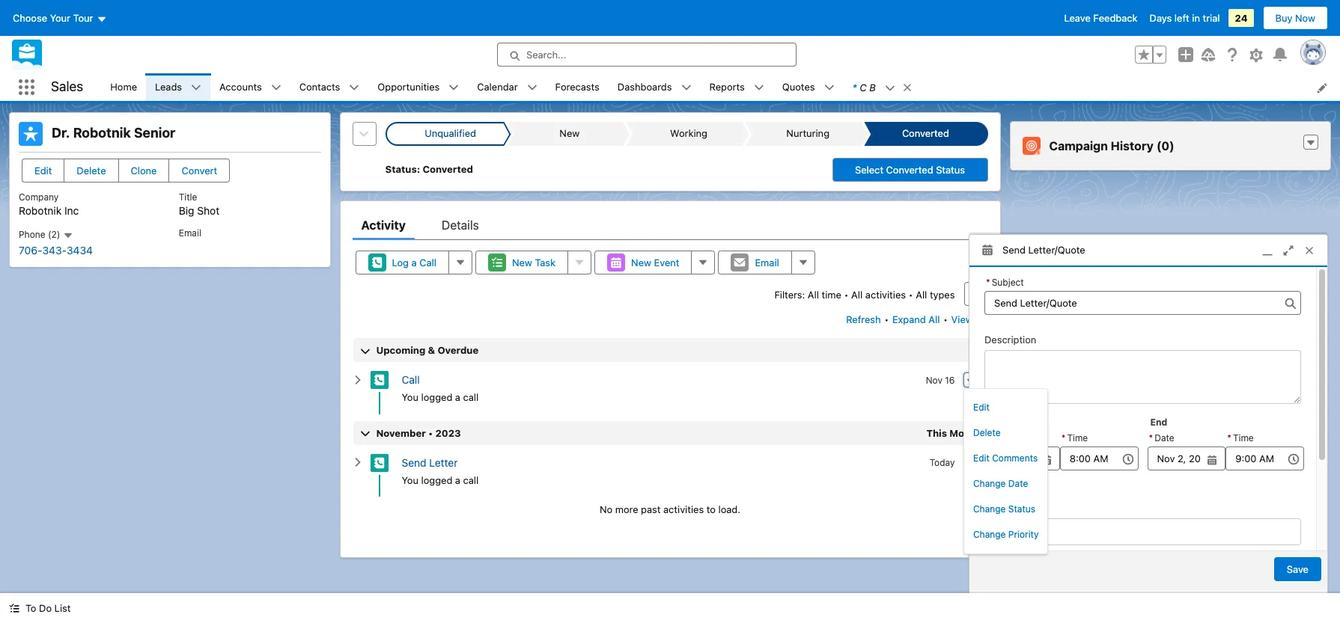 Task type: describe. For each thing, give the bounding box(es) containing it.
convert button
[[169, 159, 230, 183]]

text default image for quotes
[[824, 83, 835, 93]]

view all link
[[951, 308, 988, 332]]

you logged a call for call
[[402, 392, 479, 404]]

converted inside path options list box
[[902, 127, 949, 139]]

2023
[[435, 427, 461, 439]]

1 vertical spatial call
[[402, 374, 420, 386]]

senior
[[134, 125, 176, 141]]

nurturing
[[787, 127, 830, 139]]

email button
[[718, 251, 792, 275]]

dr. robotnik senior
[[52, 125, 176, 141]]

call for send letter
[[463, 474, 479, 486]]

details
[[442, 219, 479, 232]]

forecasts link
[[546, 73, 609, 101]]

706-343-3434 link
[[19, 244, 93, 257]]

:
[[417, 163, 420, 175]]

dashboards
[[618, 81, 672, 93]]

company
[[19, 192, 59, 203]]

title big shot
[[179, 192, 220, 217]]

more
[[615, 504, 638, 516]]

leave feedback
[[1064, 12, 1138, 24]]

new for new event
[[631, 257, 651, 269]]

choose your tour button
[[12, 6, 107, 30]]

send letter/quote dialog
[[969, 234, 1328, 624]]

no more past activities to load.
[[600, 504, 741, 516]]

email inside button
[[755, 257, 779, 269]]

opportunities list item
[[369, 73, 468, 101]]

text default image for opportunities
[[449, 83, 459, 93]]

status inside button
[[936, 164, 965, 176]]

big
[[179, 204, 194, 217]]

(2)
[[48, 229, 60, 240]]

all right time
[[851, 289, 863, 301]]

new for new
[[560, 127, 580, 139]]

working link
[[633, 122, 742, 146]]

• left 2023
[[428, 427, 433, 439]]

home
[[110, 81, 137, 93]]

* date for start
[[983, 433, 1009, 444]]

tour
[[73, 12, 93, 24]]

0 horizontal spatial email
[[179, 228, 201, 239]]

a for send letter
[[455, 474, 461, 486]]

all left time
[[808, 289, 819, 301]]

group for start
[[982, 431, 1060, 471]]

list item containing *
[[844, 73, 919, 101]]

phone (2)
[[19, 229, 63, 240]]

log a call
[[392, 257, 437, 269]]

today
[[930, 458, 955, 469]]

call for call
[[463, 392, 479, 404]]

select converted status
[[855, 164, 965, 176]]

accounts
[[219, 81, 262, 93]]

dashboards link
[[609, 73, 681, 101]]

text default image for reports
[[754, 83, 764, 93]]

start
[[985, 417, 1007, 428]]

task
[[535, 257, 556, 269]]

* time for end
[[1227, 433, 1254, 444]]

group down days
[[1135, 46, 1167, 64]]

nov 16
[[926, 375, 955, 386]]

convert
[[182, 165, 217, 177]]

quotes link
[[773, 73, 824, 101]]

b
[[870, 81, 876, 93]]

unqualified
[[425, 127, 476, 139]]

calendar link
[[468, 73, 527, 101]]

activity
[[361, 219, 406, 232]]

reports link
[[701, 73, 754, 101]]

time
[[822, 289, 842, 301]]

send letter/quote
[[1003, 244, 1086, 256]]

robotnik for company
[[19, 204, 62, 217]]

* subject
[[986, 277, 1024, 288]]

converted inside button
[[886, 164, 933, 176]]

opportunities link
[[369, 73, 449, 101]]

types
[[930, 289, 955, 301]]

in
[[1192, 12, 1200, 24]]

leave
[[1064, 12, 1091, 24]]

company robotnik inc
[[19, 192, 79, 217]]

activities inside status
[[663, 504, 704, 516]]

list containing home
[[101, 73, 1340, 101]]

phone
[[19, 229, 45, 240]]

you logged a call for send letter
[[402, 474, 479, 486]]

0 horizontal spatial status
[[385, 163, 417, 175]]

new task
[[512, 257, 556, 269]]

delete
[[77, 165, 106, 177]]

text default image right b
[[902, 82, 913, 93]]

leads list item
[[146, 73, 210, 101]]

new link
[[513, 122, 623, 146]]

november
[[376, 427, 426, 439]]

706-
[[19, 244, 42, 257]]

home link
[[101, 73, 146, 101]]

history
[[1111, 139, 1154, 153]]

do
[[39, 603, 52, 615]]

save button
[[1274, 558, 1322, 581]]

all right the view
[[976, 314, 987, 326]]

select
[[855, 164, 884, 176]]

&
[[428, 344, 435, 356]]

view
[[951, 314, 973, 326]]

choose your tour
[[13, 12, 93, 24]]

working
[[670, 127, 708, 139]]

send for send letter/quote
[[1003, 244, 1026, 256]]

log
[[392, 257, 409, 269]]

clone button
[[118, 159, 170, 183]]

overdue
[[438, 344, 479, 356]]

nov
[[926, 375, 943, 386]]

no more past activities to load. status
[[352, 503, 988, 518]]

activity link
[[361, 210, 406, 240]]

date for end
[[1155, 433, 1175, 444]]

contacts list item
[[290, 73, 369, 101]]

forecasts
[[555, 81, 600, 93]]

343-
[[42, 244, 67, 257]]

converted link
[[871, 122, 981, 146]]

inc
[[64, 204, 79, 217]]

reports
[[709, 81, 745, 93]]

• left the view
[[943, 314, 948, 326]]

* c b
[[853, 81, 876, 93]]

robotnik for dr.
[[73, 125, 131, 141]]

event
[[654, 257, 680, 269]]



Task type: locate. For each thing, give the bounding box(es) containing it.
1 vertical spatial send
[[402, 457, 427, 469]]

1 horizontal spatial time
[[1233, 433, 1254, 444]]

text default image inside reports list item
[[754, 83, 764, 93]]

a right log
[[411, 257, 417, 269]]

0 horizontal spatial new
[[512, 257, 532, 269]]

trial
[[1203, 12, 1220, 24]]

text default image for accounts
[[271, 83, 281, 93]]

*
[[853, 81, 857, 93], [986, 277, 990, 288], [983, 433, 987, 444], [1062, 433, 1066, 444], [1149, 433, 1153, 444], [1227, 433, 1232, 444]]

2 * date from the left
[[1149, 433, 1175, 444]]

new for new task
[[512, 257, 532, 269]]

logged for send letter
[[421, 474, 453, 486]]

2 horizontal spatial new
[[631, 257, 651, 269]]

new down forecasts 'link'
[[560, 127, 580, 139]]

logged
[[421, 392, 453, 404], [421, 474, 453, 486]]

0 vertical spatial call
[[419, 257, 437, 269]]

to
[[25, 603, 36, 615]]

refresh
[[846, 314, 881, 326]]

706-343-3434
[[19, 244, 93, 257]]

group down end
[[1148, 431, 1226, 471]]

1 vertical spatial call
[[463, 474, 479, 486]]

0 vertical spatial email
[[179, 228, 201, 239]]

robotnik down company
[[19, 204, 62, 217]]

this
[[927, 427, 947, 439]]

2 you from the top
[[402, 474, 419, 486]]

days
[[1150, 12, 1172, 24]]

0 vertical spatial robotnik
[[73, 125, 131, 141]]

sales
[[51, 79, 83, 95]]

1 horizontal spatial * time
[[1227, 433, 1254, 444]]

c
[[860, 81, 867, 93]]

group
[[1135, 46, 1167, 64], [982, 431, 1060, 471], [1148, 431, 1226, 471]]

2 date from the left
[[1155, 433, 1175, 444]]

text default image inside calendar list item
[[527, 83, 537, 93]]

list
[[101, 73, 1340, 101]]

3434
[[67, 244, 93, 257]]

1 horizontal spatial new
[[560, 127, 580, 139]]

november  •  2023
[[376, 427, 461, 439]]

text default image inside quotes list item
[[824, 83, 835, 93]]

upcoming & overdue
[[376, 344, 479, 356]]

end
[[1151, 417, 1168, 428]]

1 horizontal spatial status
[[936, 164, 965, 176]]

* date down end
[[1149, 433, 1175, 444]]

0 horizontal spatial * date
[[983, 433, 1009, 444]]

text default image right calendar
[[527, 83, 537, 93]]

1 date from the left
[[989, 433, 1009, 444]]

1 you from the top
[[402, 392, 419, 404]]

• left expand
[[885, 314, 889, 326]]

no
[[600, 504, 613, 516]]

2 you logged a call from the top
[[402, 474, 479, 486]]

1 time from the left
[[1067, 433, 1088, 444]]

leave feedback link
[[1064, 12, 1138, 24]]

new event button
[[595, 251, 692, 275]]

you for call
[[402, 392, 419, 404]]

now
[[1295, 12, 1316, 24]]

a
[[411, 257, 417, 269], [455, 392, 461, 404], [455, 474, 461, 486]]

you logged a call down letter
[[402, 474, 479, 486]]

1 vertical spatial a
[[455, 392, 461, 404]]

robotnik up 'delete' button
[[73, 125, 131, 141]]

time
[[1067, 433, 1088, 444], [1233, 433, 1254, 444]]

converted down converted link
[[886, 164, 933, 176]]

call
[[463, 392, 479, 404], [463, 474, 479, 486]]

0 vertical spatial activities
[[865, 289, 906, 301]]

all left 'types'
[[916, 289, 927, 301]]

logged call image
[[370, 454, 388, 472]]

0 horizontal spatial date
[[989, 433, 1009, 444]]

Location text field
[[985, 519, 1301, 546]]

1 * time from the left
[[1062, 433, 1088, 444]]

status
[[385, 163, 417, 175], [936, 164, 965, 176]]

send up subject
[[1003, 244, 1026, 256]]

0 vertical spatial logged
[[421, 392, 453, 404]]

reports list item
[[701, 73, 773, 101]]

leads
[[155, 81, 182, 93]]

new
[[560, 127, 580, 139], [512, 257, 532, 269], [631, 257, 651, 269]]

call right log
[[419, 257, 437, 269]]

None text field
[[1060, 447, 1139, 471], [1148, 447, 1226, 471], [1226, 447, 1304, 471], [1060, 447, 1139, 471], [1148, 447, 1226, 471], [1226, 447, 1304, 471]]

filters:
[[775, 289, 805, 301]]

status up activity on the left
[[385, 163, 417, 175]]

you logged a call
[[402, 392, 479, 404], [402, 474, 479, 486]]

• up expand
[[909, 289, 913, 301]]

text default image inside opportunities list item
[[449, 83, 459, 93]]

text default image inside dashboards list item
[[681, 83, 692, 93]]

1 vertical spatial you
[[402, 474, 419, 486]]

1 horizontal spatial date
[[1155, 433, 1175, 444]]

text default image inside phone (2) popup button
[[63, 231, 73, 241]]

feedback
[[1094, 12, 1138, 24]]

0 horizontal spatial activities
[[663, 504, 704, 516]]

0 vertical spatial a
[[411, 257, 417, 269]]

1 vertical spatial robotnik
[[19, 204, 62, 217]]

2 * time from the left
[[1227, 433, 1254, 444]]

logged call image
[[370, 372, 388, 390]]

new left the task
[[512, 257, 532, 269]]

you down the send letter
[[402, 474, 419, 486]]

to do list button
[[0, 594, 80, 624]]

1 horizontal spatial robotnik
[[73, 125, 131, 141]]

0 horizontal spatial robotnik
[[19, 204, 62, 217]]

month
[[950, 427, 981, 439]]

robotnik inside company robotnik inc
[[19, 204, 62, 217]]

contacts link
[[290, 73, 349, 101]]

group for end
[[1148, 431, 1226, 471]]

0 horizontal spatial * time
[[1062, 433, 1088, 444]]

buy now
[[1276, 12, 1316, 24]]

all right expand
[[929, 314, 940, 326]]

leads link
[[146, 73, 191, 101]]

details link
[[442, 210, 479, 240]]

0 vertical spatial you logged a call
[[402, 392, 479, 404]]

title
[[179, 192, 197, 203]]

send inside dialog
[[1003, 244, 1026, 256]]

to do list
[[25, 603, 71, 615]]

1 you logged a call from the top
[[402, 392, 479, 404]]

16
[[945, 375, 955, 386]]

date down start
[[989, 433, 1009, 444]]

upcoming
[[376, 344, 426, 356]]

0 vertical spatial call
[[463, 392, 479, 404]]

* date down start
[[983, 433, 1009, 444]]

1 horizontal spatial send
[[1003, 244, 1026, 256]]

you logged a call down call link
[[402, 392, 479, 404]]

search... button
[[497, 43, 797, 67]]

a down letter
[[455, 474, 461, 486]]

1 horizontal spatial activities
[[865, 289, 906, 301]]

send for send letter
[[402, 457, 427, 469]]

call link
[[402, 374, 420, 386]]

Description text field
[[985, 350, 1301, 404]]

text default image inside "accounts" list item
[[271, 83, 281, 93]]

time for end
[[1233, 433, 1254, 444]]

you for send letter
[[402, 474, 419, 486]]

* date for end
[[1149, 433, 1175, 444]]

• right time
[[844, 289, 849, 301]]

this month
[[927, 427, 981, 439]]

new task button
[[475, 251, 568, 275]]

email up filters:
[[755, 257, 779, 269]]

accounts list item
[[210, 73, 290, 101]]

campaign
[[1049, 139, 1108, 153]]

text default image left logged call icon
[[352, 375, 363, 385]]

shot
[[197, 204, 220, 217]]

all
[[808, 289, 819, 301], [851, 289, 863, 301], [916, 289, 927, 301], [929, 314, 940, 326], [976, 314, 987, 326]]

0 vertical spatial you
[[402, 392, 419, 404]]

a inside button
[[411, 257, 417, 269]]

activities left to
[[663, 504, 704, 516]]

* time
[[1062, 433, 1088, 444], [1227, 433, 1254, 444]]

2 time from the left
[[1233, 433, 1254, 444]]

buy now button
[[1263, 6, 1328, 30]]

0 horizontal spatial time
[[1067, 433, 1088, 444]]

converted
[[902, 127, 949, 139], [423, 163, 473, 175], [886, 164, 933, 176]]

text default image inside to do list button
[[9, 604, 19, 614]]

logged down letter
[[421, 474, 453, 486]]

converted right :
[[423, 163, 473, 175]]

expand all button
[[892, 308, 941, 332]]

tab list
[[352, 210, 988, 240]]

expand
[[893, 314, 926, 326]]

activities up refresh button
[[865, 289, 906, 301]]

a up 2023
[[455, 392, 461, 404]]

load.
[[718, 504, 741, 516]]

send letter link
[[402, 457, 458, 469]]

call inside button
[[419, 257, 437, 269]]

log a call button
[[355, 251, 449, 275]]

call down upcoming
[[402, 374, 420, 386]]

text default image for *
[[885, 83, 895, 93]]

date for start
[[989, 433, 1009, 444]]

new inside path options list box
[[560, 127, 580, 139]]

•
[[844, 289, 849, 301], [909, 289, 913, 301], [885, 314, 889, 326], [943, 314, 948, 326], [428, 427, 433, 439]]

0 vertical spatial send
[[1003, 244, 1026, 256]]

lead image
[[19, 122, 43, 146]]

new left event
[[631, 257, 651, 269]]

text default image left reports link
[[681, 83, 692, 93]]

1 * date from the left
[[983, 433, 1009, 444]]

1 vertical spatial logged
[[421, 474, 453, 486]]

activities
[[865, 289, 906, 301], [663, 504, 704, 516]]

logged for call
[[421, 392, 453, 404]]

tab list containing activity
[[352, 210, 988, 240]]

a for call
[[455, 392, 461, 404]]

1 call from the top
[[463, 392, 479, 404]]

logged up 2023
[[421, 392, 453, 404]]

delete button
[[64, 159, 119, 183]]

upcoming & overdue button
[[353, 338, 987, 362]]

1 logged from the top
[[421, 392, 453, 404]]

text default image for contacts
[[349, 83, 360, 93]]

* time for start
[[1062, 433, 1088, 444]]

1 horizontal spatial * date
[[1149, 433, 1175, 444]]

text default image inside leads list item
[[191, 83, 202, 93]]

status down converted link
[[936, 164, 965, 176]]

send left letter
[[402, 457, 427, 469]]

group down start
[[982, 431, 1060, 471]]

save
[[1287, 564, 1309, 576]]

subject
[[992, 277, 1024, 288]]

dashboards list item
[[609, 73, 701, 101]]

1 vertical spatial you logged a call
[[402, 474, 479, 486]]

email down big
[[179, 228, 201, 239]]

letter
[[429, 457, 458, 469]]

None text field
[[985, 291, 1301, 315], [982, 447, 1060, 471], [985, 291, 1301, 315], [982, 447, 1060, 471]]

date down end
[[1155, 433, 1175, 444]]

list item
[[844, 73, 919, 101]]

2 logged from the top
[[421, 474, 453, 486]]

2 call from the top
[[463, 474, 479, 486]]

new event
[[631, 257, 680, 269]]

text default image for leads
[[191, 83, 202, 93]]

text default image inside contacts list item
[[349, 83, 360, 93]]

path options list box
[[385, 122, 988, 146]]

converted up select converted status
[[902, 127, 949, 139]]

contacts
[[299, 81, 340, 93]]

edit
[[34, 165, 52, 177]]

1 vertical spatial activities
[[663, 504, 704, 516]]

calendar list item
[[468, 73, 546, 101]]

unqualified link
[[394, 124, 504, 145]]

text default image
[[191, 83, 202, 93], [271, 83, 281, 93], [349, 83, 360, 93], [449, 83, 459, 93], [754, 83, 764, 93], [824, 83, 835, 93], [885, 83, 895, 93], [1306, 138, 1316, 148], [63, 231, 73, 241], [352, 458, 363, 468]]

you down call link
[[402, 392, 419, 404]]

time for start
[[1067, 433, 1088, 444]]

text default image inside list item
[[885, 83, 895, 93]]

2 vertical spatial a
[[455, 474, 461, 486]]

text default image
[[902, 82, 913, 93], [527, 83, 537, 93], [681, 83, 692, 93], [352, 375, 363, 385], [9, 604, 19, 614]]

text default image left "to"
[[9, 604, 19, 614]]

edit button
[[22, 159, 65, 183]]

1 horizontal spatial email
[[755, 257, 779, 269]]

quotes
[[782, 81, 815, 93]]

1 vertical spatial email
[[755, 257, 779, 269]]

to
[[707, 504, 716, 516]]

left
[[1175, 12, 1190, 24]]

quotes list item
[[773, 73, 844, 101]]

0 horizontal spatial send
[[402, 457, 427, 469]]



Task type: vqa. For each thing, say whether or not it's contained in the screenshot.
the top 'Call'
yes



